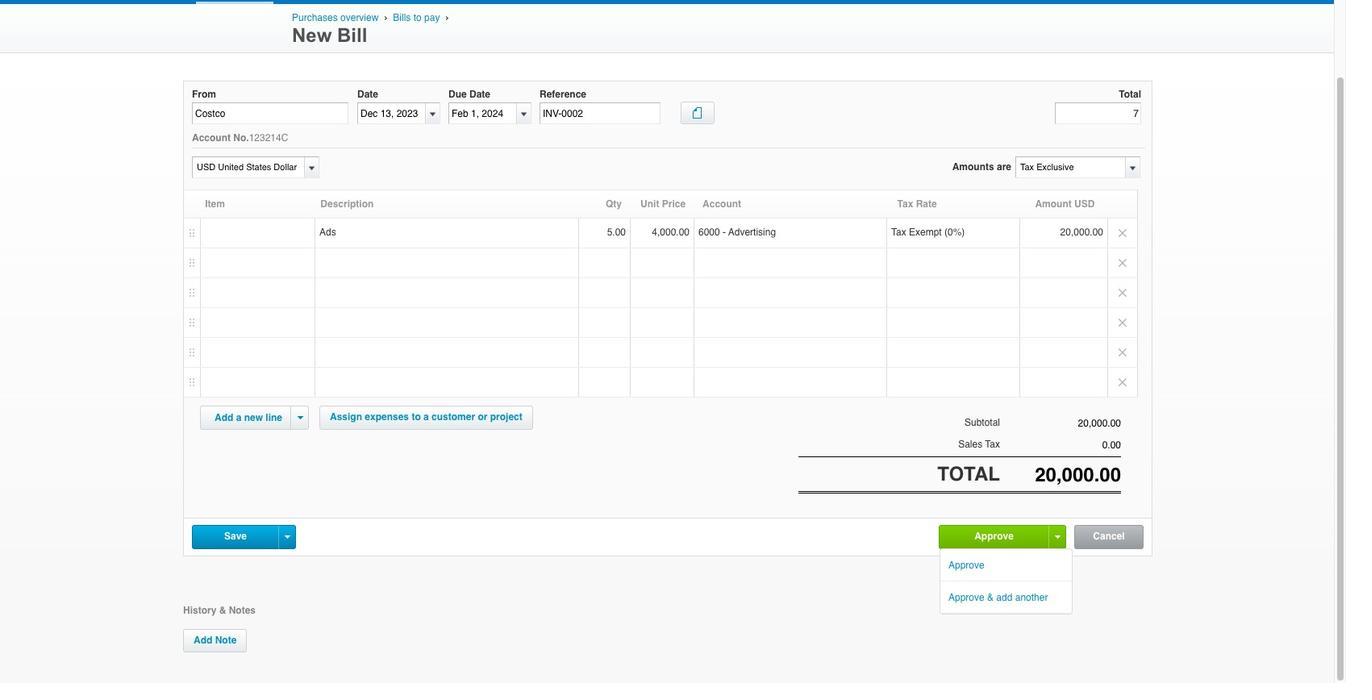 Task type: vqa. For each thing, say whether or not it's contained in the screenshot.
the bottom Approve Link
yes



Task type: describe. For each thing, give the bounding box(es) containing it.
subtotal
[[965, 417, 1001, 429]]

overview
[[341, 12, 379, 23]]

due
[[449, 89, 467, 100]]

another
[[1016, 592, 1048, 604]]

item
[[205, 199, 225, 210]]

2 delete line item image from the top
[[1109, 309, 1138, 338]]

or
[[478, 412, 488, 423]]

bills
[[393, 12, 411, 23]]

save
[[224, 531, 247, 542]]

1 vertical spatial approve
[[949, 560, 985, 571]]

assign expenses to a customer or project link
[[320, 406, 533, 430]]

new
[[244, 413, 263, 424]]

reference
[[540, 89, 587, 100]]

tax for tax rate
[[898, 199, 914, 210]]

(0%)
[[945, 227, 965, 238]]

Reference text field
[[540, 103, 661, 124]]

4,000.00
[[652, 227, 690, 238]]

bill
[[337, 24, 367, 46]]

sales
[[959, 439, 983, 450]]

Date text field
[[358, 103, 425, 124]]

approve & add another link
[[941, 582, 1073, 613]]

new
[[292, 24, 332, 46]]

add
[[997, 592, 1013, 604]]

expenses
[[365, 412, 409, 423]]

add a new line
[[215, 413, 282, 424]]

from
[[192, 89, 216, 100]]

unit
[[641, 199, 660, 210]]

ads
[[320, 227, 336, 238]]

add for add note
[[194, 635, 212, 647]]

more save options... image
[[284, 536, 290, 539]]

3 delete line item image from the top
[[1109, 368, 1138, 397]]

approve & add another
[[949, 592, 1048, 604]]

1 delete line item image from the top
[[1109, 219, 1138, 248]]

20,000.00
[[1061, 227, 1104, 238]]

usd
[[1075, 199, 1095, 210]]

123214c
[[249, 132, 288, 144]]

cancel
[[1094, 531, 1125, 542]]

advertising
[[729, 227, 776, 238]]

pay
[[424, 12, 440, 23]]

2 delete line item image from the top
[[1109, 249, 1138, 278]]

amount
[[1036, 199, 1072, 210]]

1 date from the left
[[357, 89, 378, 100]]

a inside 'link'
[[236, 413, 242, 424]]

sales tax
[[959, 439, 1001, 450]]

2 date from the left
[[470, 89, 491, 100]]

total
[[1119, 89, 1142, 100]]

total
[[938, 463, 1001, 486]]

more approve options... image
[[1055, 536, 1061, 539]]

1 vertical spatial to
[[412, 412, 421, 423]]

qty
[[606, 199, 622, 210]]

Due Date text field
[[449, 103, 516, 124]]

rate
[[916, 199, 937, 210]]

assign
[[330, 412, 362, 423]]



Task type: locate. For each thing, give the bounding box(es) containing it.
amounts
[[953, 162, 995, 173]]

& left add
[[988, 592, 994, 604]]

0 vertical spatial &
[[988, 592, 994, 604]]

unit price
[[641, 199, 686, 210]]

no.
[[233, 132, 249, 144]]

tax rate
[[898, 199, 937, 210]]

& for approve
[[988, 592, 994, 604]]

add left "note"
[[194, 635, 212, 647]]

approve link
[[940, 526, 1049, 548], [941, 550, 1073, 581]]

3 delete line item image from the top
[[1109, 338, 1138, 367]]

delete line item image
[[1109, 279, 1138, 308], [1109, 309, 1138, 338], [1109, 368, 1138, 397]]

a left customer
[[424, 412, 429, 423]]

1 horizontal spatial date
[[470, 89, 491, 100]]

account for account
[[703, 199, 742, 210]]

2 vertical spatial delete line item image
[[1109, 338, 1138, 367]]

1 vertical spatial &
[[219, 605, 226, 617]]

0 vertical spatial delete line item image
[[1109, 279, 1138, 308]]

1 horizontal spatial ›
[[446, 12, 449, 23]]

date up date text box
[[357, 89, 378, 100]]

0 vertical spatial tax
[[898, 199, 914, 210]]

6000 - advertising
[[699, 227, 776, 238]]

date
[[357, 89, 378, 100], [470, 89, 491, 100]]

0 vertical spatial approve link
[[940, 526, 1049, 548]]

delete line item image
[[1109, 219, 1138, 248], [1109, 249, 1138, 278], [1109, 338, 1138, 367]]

1 vertical spatial approve link
[[941, 550, 1073, 581]]

approve link up approve & add another
[[940, 526, 1049, 548]]

› right pay
[[446, 12, 449, 23]]

more add line options... image
[[297, 417, 303, 420]]

& inside approve & add another link
[[988, 592, 994, 604]]

line
[[266, 413, 282, 424]]

1 vertical spatial tax
[[892, 227, 907, 238]]

›
[[384, 12, 388, 23], [446, 12, 449, 23]]

history & notes
[[183, 605, 256, 617]]

0 horizontal spatial account
[[192, 132, 231, 144]]

&
[[988, 592, 994, 604], [219, 605, 226, 617]]

None text field
[[192, 103, 349, 124], [1017, 158, 1125, 178], [1001, 464, 1122, 486], [192, 103, 349, 124], [1017, 158, 1125, 178], [1001, 464, 1122, 486]]

0 horizontal spatial ›
[[384, 12, 388, 23]]

history
[[183, 605, 217, 617]]

amount usd
[[1036, 199, 1095, 210]]

-
[[723, 227, 726, 238]]

save link
[[193, 526, 278, 548]]

tax left rate
[[898, 199, 914, 210]]

1 vertical spatial delete line item image
[[1109, 309, 1138, 338]]

a left new
[[236, 413, 242, 424]]

approve link up approve & add another link
[[941, 550, 1073, 581]]

Total text field
[[1055, 103, 1142, 124]]

account left no.
[[192, 132, 231, 144]]

2 vertical spatial tax
[[986, 439, 1001, 450]]

add
[[215, 413, 233, 424], [194, 635, 212, 647]]

are
[[997, 162, 1012, 173]]

purchases overview link
[[292, 12, 379, 23]]

purchases overview › bills to pay › new bill
[[292, 12, 452, 46]]

1 horizontal spatial account
[[703, 199, 742, 210]]

1 › from the left
[[384, 12, 388, 23]]

account for account no. 123214c
[[192, 132, 231, 144]]

notes
[[229, 605, 256, 617]]

add note link
[[183, 630, 247, 653]]

1 horizontal spatial a
[[424, 412, 429, 423]]

add note
[[194, 635, 237, 647]]

None text field
[[193, 158, 302, 178], [1001, 418, 1122, 430], [1001, 439, 1122, 451], [193, 158, 302, 178], [1001, 418, 1122, 430], [1001, 439, 1122, 451]]

purchases
[[292, 12, 338, 23]]

0 horizontal spatial &
[[219, 605, 226, 617]]

add a new line link
[[205, 407, 292, 430]]

add left new
[[215, 413, 233, 424]]

0 vertical spatial account
[[192, 132, 231, 144]]

tax for tax exempt (0%)
[[892, 227, 907, 238]]

to inside purchases overview › bills to pay › new bill
[[414, 12, 422, 23]]

0 vertical spatial add
[[215, 413, 233, 424]]

account
[[192, 132, 231, 144], [703, 199, 742, 210]]

2 vertical spatial approve
[[949, 592, 985, 604]]

due date
[[449, 89, 491, 100]]

2 › from the left
[[446, 12, 449, 23]]

project
[[490, 412, 523, 423]]

& left notes
[[219, 605, 226, 617]]

price
[[662, 199, 686, 210]]

& for history
[[219, 605, 226, 617]]

to left pay
[[414, 12, 422, 23]]

0 horizontal spatial a
[[236, 413, 242, 424]]

bills to pay link
[[393, 12, 440, 23]]

to right expenses
[[412, 412, 421, 423]]

approve
[[975, 531, 1014, 542], [949, 560, 985, 571], [949, 592, 985, 604]]

tax exempt (0%)
[[892, 227, 965, 238]]

1 horizontal spatial &
[[988, 592, 994, 604]]

cancel button
[[1076, 526, 1143, 549]]

0 horizontal spatial add
[[194, 635, 212, 647]]

account no. 123214c
[[192, 132, 288, 144]]

account up "-"
[[703, 199, 742, 210]]

customer
[[432, 412, 475, 423]]

exempt
[[909, 227, 942, 238]]

note
[[215, 635, 237, 647]]

a
[[424, 412, 429, 423], [236, 413, 242, 424]]

0 vertical spatial to
[[414, 12, 422, 23]]

tax right sales
[[986, 439, 1001, 450]]

1 horizontal spatial add
[[215, 413, 233, 424]]

5.00
[[607, 227, 626, 238]]

1 delete line item image from the top
[[1109, 279, 1138, 308]]

2 vertical spatial delete line item image
[[1109, 368, 1138, 397]]

tax left exempt
[[892, 227, 907, 238]]

1 vertical spatial delete line item image
[[1109, 249, 1138, 278]]

› left bills
[[384, 12, 388, 23]]

1 vertical spatial add
[[194, 635, 212, 647]]

6000
[[699, 227, 720, 238]]

1 vertical spatial account
[[703, 199, 742, 210]]

0 horizontal spatial date
[[357, 89, 378, 100]]

0 vertical spatial delete line item image
[[1109, 219, 1138, 248]]

date up "due date" text field
[[470, 89, 491, 100]]

to
[[414, 12, 422, 23], [412, 412, 421, 423]]

add inside 'link'
[[215, 413, 233, 424]]

amounts are
[[953, 162, 1012, 173]]

description
[[321, 199, 374, 210]]

tax
[[898, 199, 914, 210], [892, 227, 907, 238], [986, 439, 1001, 450]]

0 vertical spatial approve
[[975, 531, 1014, 542]]

assign expenses to a customer or project
[[330, 412, 523, 423]]

add for add a new line
[[215, 413, 233, 424]]



